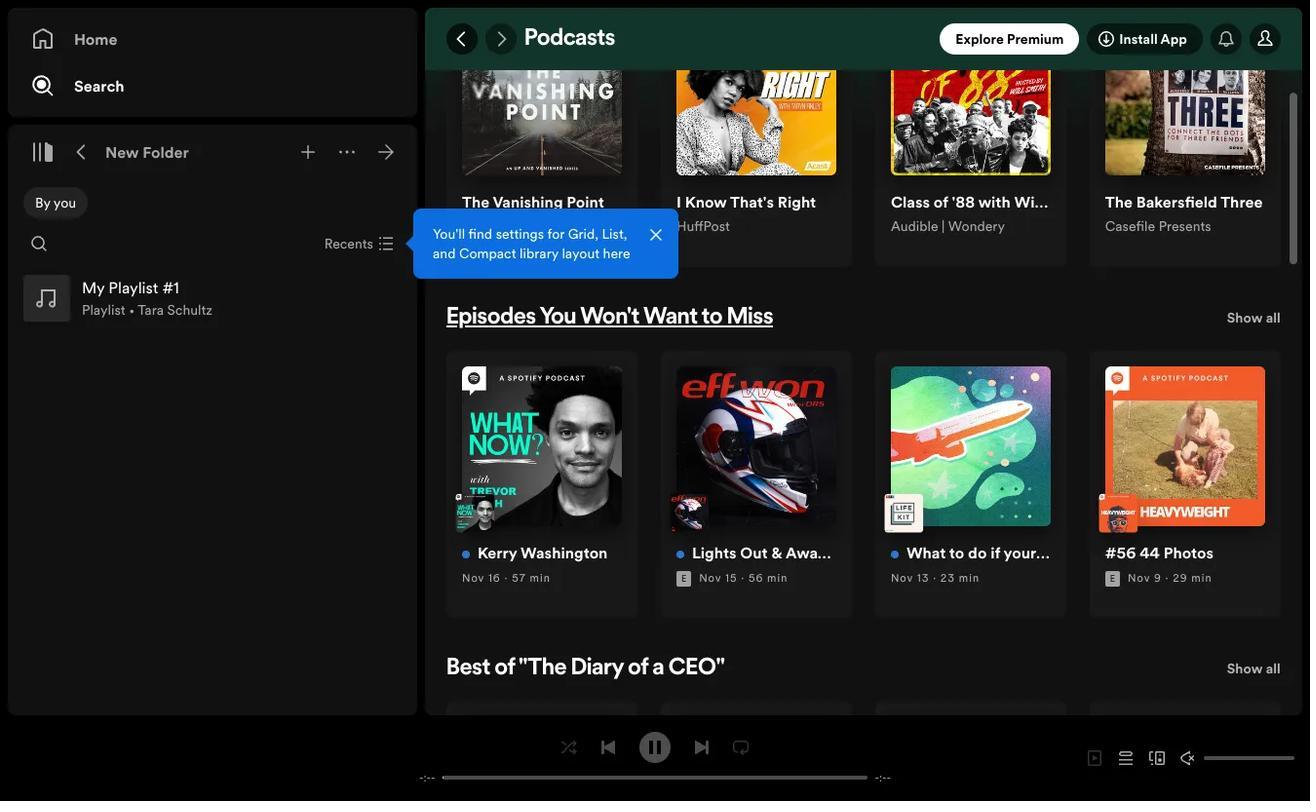 Task type: locate. For each thing, give the bounding box(es) containing it.
1 horizontal spatial of
[[629, 657, 649, 681]]

0 horizontal spatial :-
[[424, 771, 431, 786]]

#56 44 photos link
[[1106, 542, 1215, 568]]

show
[[1228, 308, 1264, 328], [1228, 659, 1264, 679]]

install app link
[[1088, 23, 1204, 55]]

you'll
[[433, 224, 465, 244]]

settings
[[496, 224, 544, 244]]

player controls element
[[396, 732, 915, 786]]

1 vertical spatial to
[[883, 542, 898, 564]]

2 show from the top
[[1228, 659, 1264, 679]]

nov
[[462, 572, 485, 586], [892, 572, 914, 586], [700, 572, 722, 586], [1129, 572, 1151, 586]]

explore premium
[[956, 29, 1064, 49]]

&
[[553, 217, 563, 236], [772, 542, 783, 564]]

playlist • tara schultz
[[82, 300, 213, 320]]

connect to a device image
[[1150, 751, 1166, 767]]

all
[[1267, 308, 1282, 328], [1267, 659, 1282, 679]]

1 all from the top
[[1267, 308, 1282, 328]]

0 horizontal spatial &
[[553, 217, 563, 236]]

56
[[749, 572, 764, 586]]

the
[[462, 191, 490, 213], [1106, 191, 1134, 213]]

4 min from the left
[[1192, 572, 1213, 586]]

explicit element for nov 15
[[677, 571, 692, 587]]

you
[[53, 193, 76, 213]]

1 new episode image from the left
[[462, 551, 470, 559]]

1 vertical spatial &
[[772, 542, 783, 564]]

nov left 9
[[1129, 572, 1151, 586]]

of for '88
[[934, 191, 949, 213]]

show all
[[1228, 308, 1282, 328], [1228, 659, 1282, 679]]

2 all from the top
[[1267, 659, 1282, 679]]

tara
[[138, 300, 164, 320]]

lights out & away we go to vegas link
[[677, 542, 945, 568]]

to inside lights out & away we go to vegas link
[[883, 542, 898, 564]]

to left miss
[[702, 306, 723, 330]]

0 vertical spatial show all link
[[1228, 306, 1282, 335]]

3 · from the left
[[742, 572, 745, 586]]

you'll find settings for grid, list, and compact library layout here
[[433, 224, 631, 263]]

best of "the diary of a ceo" element
[[447, 657, 1282, 802]]

group
[[16, 267, 410, 330]]

here
[[603, 244, 631, 263]]

1 horizontal spatial to
[[883, 542, 898, 564]]

presents
[[1160, 217, 1212, 236]]

with
[[979, 191, 1011, 213]]

e down new episode image
[[682, 573, 687, 585]]

-:--
[[419, 771, 435, 786], [876, 771, 892, 786]]

1 horizontal spatial e
[[1111, 573, 1116, 585]]

min
[[530, 572, 551, 586], [960, 572, 980, 586], [768, 572, 789, 586], [1192, 572, 1213, 586]]

0 vertical spatial to
[[702, 306, 723, 330]]

ceo"
[[669, 657, 726, 681]]

tenderfoot
[[462, 217, 530, 236]]

0 vertical spatial all
[[1267, 308, 1282, 328]]

explicit element down '#56'
[[1106, 571, 1121, 587]]

2 :- from the left
[[880, 771, 887, 786]]

•
[[129, 300, 135, 320]]

main element
[[8, 8, 679, 716]]

explicit element for nov 9
[[1106, 571, 1121, 587]]

0 vertical spatial &
[[553, 217, 563, 236]]

smith
[[1048, 191, 1090, 213]]

· right 9
[[1166, 572, 1170, 586]]

1 show all link from the top
[[1228, 306, 1282, 335]]

the inside the bakersfield three casefile presents
[[1106, 191, 1134, 213]]

group containing playlist
[[16, 267, 410, 330]]

e down '#56'
[[1111, 573, 1116, 585]]

of for "the
[[495, 657, 515, 681]]

min right the 23
[[960, 572, 980, 586]]

explicit element down new episode image
[[677, 571, 692, 587]]

list,
[[602, 224, 628, 244]]

show all for best of "the diary of a ceo"
[[1228, 659, 1282, 679]]

1 horizontal spatial -:--
[[876, 771, 892, 786]]

home
[[74, 28, 117, 50]]

new episode image
[[677, 551, 685, 559]]

nov 15 · 56 min
[[700, 572, 789, 586]]

show for best of "the diary of a ceo"
[[1228, 659, 1264, 679]]

all for episodes you won't want to miss
[[1267, 308, 1282, 328]]

lights
[[693, 542, 737, 564]]

3 min from the left
[[768, 572, 789, 586]]

new episode image left kerry at the bottom left of the page
[[462, 551, 470, 559]]

the up tenderfoot
[[462, 191, 490, 213]]

best of "the diary of a ceo"
[[447, 657, 726, 681]]

of inside class of '88 with will smith audible | wondery
[[934, 191, 949, 213]]

vegas
[[901, 542, 945, 564]]

1 vertical spatial show all
[[1228, 659, 1282, 679]]

schultz
[[167, 300, 213, 320]]

1 show from the top
[[1228, 308, 1264, 328]]

previous image
[[601, 740, 616, 755]]

3 nov from the left
[[700, 572, 722, 586]]

-
[[419, 771, 424, 786], [431, 771, 435, 786], [876, 771, 880, 786], [887, 771, 892, 786]]

search
[[74, 75, 125, 97]]

e for nov 9
[[1111, 573, 1116, 585]]

1 nov from the left
[[462, 572, 485, 586]]

explore premium button
[[941, 23, 1080, 55]]

install
[[1120, 29, 1158, 49]]

4 nov from the left
[[1129, 572, 1151, 586]]

· right 16
[[505, 572, 509, 586]]

new episode image for nov 13
[[892, 551, 899, 559]]

3 - from the left
[[876, 771, 880, 786]]

Disable repeat checkbox
[[726, 732, 757, 763]]

premium
[[1008, 29, 1064, 49]]

min for 56 min
[[768, 572, 789, 586]]

diary
[[571, 657, 624, 681]]

top bar and user menu element
[[425, 8, 1303, 70]]

find
[[469, 224, 493, 244]]

nov left 15
[[700, 572, 722, 586]]

the inside the vanishing point tenderfoot tv & audacy
[[462, 191, 490, 213]]

4 - from the left
[[887, 771, 892, 786]]

away
[[786, 542, 827, 564]]

all for best of "the diary of a ceo"
[[1267, 659, 1282, 679]]

go back image
[[455, 31, 470, 47]]

2 · from the left
[[934, 572, 938, 586]]

won't
[[581, 306, 640, 330]]

new episode image inside kerry washington link
[[462, 551, 470, 559]]

|
[[942, 217, 946, 236]]

and
[[433, 244, 456, 263]]

1 horizontal spatial explicit element
[[1106, 571, 1121, 587]]

2 new episode image from the left
[[892, 551, 899, 559]]

1 vertical spatial all
[[1267, 659, 1282, 679]]

all inside episodes you won't want to miss 'element'
[[1267, 308, 1282, 328]]

the bakersfield three casefile presents
[[1106, 191, 1264, 236]]

15
[[726, 572, 738, 586]]

kerry washington
[[478, 542, 608, 564]]

None search field
[[23, 228, 55, 259]]

playlist
[[82, 300, 125, 320]]

min for 29 min
[[1192, 572, 1213, 586]]

2 horizontal spatial of
[[934, 191, 949, 213]]

Recents, List view field
[[309, 228, 406, 259]]

2 explicit element from the left
[[1106, 571, 1121, 587]]

0 vertical spatial show all
[[1228, 308, 1282, 328]]

washington
[[521, 542, 608, 564]]

explicit element
[[677, 571, 692, 587], [1106, 571, 1121, 587]]

grid,
[[568, 224, 599, 244]]

0 horizontal spatial the
[[462, 191, 490, 213]]

1 explicit element from the left
[[677, 571, 692, 587]]

show inside episodes you won't want to miss 'element'
[[1228, 308, 1264, 328]]

1 horizontal spatial :-
[[880, 771, 887, 786]]

& right out
[[772, 542, 783, 564]]

nov left 16
[[462, 572, 485, 586]]

of
[[934, 191, 949, 213], [495, 657, 515, 681], [629, 657, 649, 681]]

1 horizontal spatial &
[[772, 542, 783, 564]]

1 horizontal spatial the
[[1106, 191, 1134, 213]]

0 horizontal spatial new episode image
[[462, 551, 470, 559]]

2 the from the left
[[1106, 191, 1134, 213]]

min right 29
[[1192, 572, 1213, 586]]

best
[[447, 657, 491, 681]]

next image
[[694, 740, 710, 755]]

1 min from the left
[[530, 572, 551, 586]]

· for nov 16
[[505, 572, 509, 586]]

all inside best of "the diary of a ceo" element
[[1267, 659, 1282, 679]]

pause image
[[648, 740, 663, 755]]

app
[[1161, 29, 1188, 49]]

install app
[[1120, 29, 1188, 49]]

1 vertical spatial show all link
[[1228, 657, 1282, 687]]

episodes you won't want to miss element
[[447, 306, 1282, 618]]

recents
[[325, 234, 374, 254]]

min right 57 at bottom
[[530, 572, 551, 586]]

0 horizontal spatial to
[[702, 306, 723, 330]]

show all inside best of "the diary of a ceo" element
[[1228, 659, 1282, 679]]

1 - from the left
[[419, 771, 424, 786]]

the up casefile
[[1106, 191, 1134, 213]]

nov left 13
[[892, 572, 914, 586]]

of right best
[[495, 657, 515, 681]]

1 horizontal spatial new episode image
[[892, 551, 899, 559]]

huffpost
[[677, 217, 731, 236]]

·
[[505, 572, 509, 586], [934, 572, 938, 586], [742, 572, 745, 586], [1166, 572, 1170, 586]]

2 show all link from the top
[[1228, 657, 1282, 687]]

show inside best of "the diary of a ceo" element
[[1228, 659, 1264, 679]]

& inside the vanishing point tenderfoot tv & audacy
[[553, 217, 563, 236]]

i know that's right link
[[677, 191, 817, 217]]

want
[[644, 306, 698, 330]]

1 vertical spatial show
[[1228, 659, 1264, 679]]

· right 13
[[934, 572, 938, 586]]

min right 56
[[768, 572, 789, 586]]

· right 15
[[742, 572, 745, 586]]

new episode image
[[462, 551, 470, 559], [892, 551, 899, 559]]

to
[[702, 306, 723, 330], [883, 542, 898, 564]]

0 horizontal spatial -:--
[[419, 771, 435, 786]]

1 show all from the top
[[1228, 308, 1282, 328]]

2 e from the left
[[1111, 573, 1116, 585]]

4 · from the left
[[1166, 572, 1170, 586]]

tv
[[533, 217, 550, 236]]

show all inside episodes you won't want to miss 'element'
[[1228, 308, 1282, 328]]

0 vertical spatial show
[[1228, 308, 1264, 328]]

go
[[858, 542, 880, 564]]

0 horizontal spatial of
[[495, 657, 515, 681]]

0 horizontal spatial explicit element
[[677, 571, 692, 587]]

1 · from the left
[[505, 572, 509, 586]]

search in your library image
[[31, 236, 47, 252]]

· for nov 13
[[934, 572, 938, 586]]

#56
[[1106, 542, 1137, 564]]

of left '88
[[934, 191, 949, 213]]

"the
[[519, 657, 567, 681]]

folder
[[143, 141, 189, 163]]

1 e from the left
[[682, 573, 687, 585]]

2 min from the left
[[960, 572, 980, 586]]

of left a
[[629, 657, 649, 681]]

1 the from the left
[[462, 191, 490, 213]]

2 show all from the top
[[1228, 659, 1282, 679]]

0 horizontal spatial e
[[682, 573, 687, 585]]

new episode image right go
[[892, 551, 899, 559]]

layout
[[562, 244, 600, 263]]

& right tv
[[553, 217, 563, 236]]

2 nov from the left
[[892, 572, 914, 586]]

to right go
[[883, 542, 898, 564]]



Task type: describe. For each thing, give the bounding box(es) containing it.
compact
[[459, 244, 516, 263]]

& inside lights out & away we go to vegas link
[[772, 542, 783, 564]]

nov 13 · 23 min
[[892, 572, 980, 586]]

will
[[1015, 191, 1044, 213]]

the vanishing point tenderfoot tv & audacy
[[462, 191, 613, 236]]

min for 23 min
[[960, 572, 980, 586]]

episodes
[[447, 306, 537, 330]]

e for nov 15
[[682, 573, 687, 585]]

library
[[520, 244, 559, 263]]

1 -:-- from the left
[[419, 771, 435, 786]]

new folder button
[[101, 137, 193, 168]]

go forward image
[[494, 31, 509, 47]]

you'll find settings for grid, list, and compact library layout here dialog
[[414, 209, 679, 279]]

show for episodes you won't want to miss
[[1228, 308, 1264, 328]]

new episode image for nov 16
[[462, 551, 470, 559]]

the for the bakersfield three
[[1106, 191, 1134, 213]]

44
[[1141, 542, 1161, 564]]

23
[[941, 572, 956, 586]]

episodes you won't want to miss
[[447, 306, 774, 330]]

'88
[[953, 191, 976, 213]]

nov for nov 16
[[462, 572, 485, 586]]

· for nov 15
[[742, 572, 745, 586]]

home link
[[31, 20, 394, 59]]

by
[[35, 193, 50, 213]]

nov for nov 9
[[1129, 572, 1151, 586]]

i
[[677, 191, 682, 213]]

for
[[548, 224, 565, 244]]

29
[[1174, 572, 1189, 586]]

By you checkbox
[[23, 187, 88, 218]]

class of '88 with will smith link
[[892, 191, 1090, 217]]

2 - from the left
[[431, 771, 435, 786]]

casefile
[[1106, 217, 1156, 236]]

by you
[[35, 193, 76, 213]]

best of "the diary of a ceo" link
[[447, 657, 726, 681]]

show all link for episodes you won't want to miss
[[1228, 306, 1282, 335]]

kerry
[[478, 542, 517, 564]]

point
[[567, 191, 605, 213]]

nov 9 · 29 min
[[1129, 572, 1213, 586]]

out
[[741, 542, 768, 564]]

enable shuffle image
[[562, 740, 577, 755]]

episodes you won't want to miss link
[[447, 306, 774, 330]]

miss
[[728, 306, 774, 330]]

you
[[540, 306, 577, 330]]

what's new image
[[1219, 31, 1235, 47]]

three
[[1222, 191, 1264, 213]]

lights out & away we go to vegas
[[693, 542, 945, 564]]

volume off image
[[1181, 751, 1197, 767]]

that's
[[731, 191, 775, 213]]

57
[[512, 572, 527, 586]]

right
[[778, 191, 817, 213]]

13
[[918, 572, 930, 586]]

#56 44 photos
[[1106, 542, 1215, 564]]

we
[[830, 542, 855, 564]]

nov for nov 13
[[892, 572, 914, 586]]

explore
[[956, 29, 1004, 49]]

group inside main element
[[16, 267, 410, 330]]

photos
[[1165, 542, 1215, 564]]

nov for nov 15
[[700, 572, 722, 586]]

vanishing
[[493, 191, 563, 213]]

new
[[105, 141, 139, 163]]

disable repeat image
[[734, 740, 749, 755]]

class
[[892, 191, 931, 213]]

class of '88 with will smith audible | wondery
[[892, 191, 1090, 236]]

1 :- from the left
[[424, 771, 431, 786]]

· for nov 9
[[1166, 572, 1170, 586]]

audible
[[892, 217, 939, 236]]

nov 16 · 57 min
[[462, 572, 551, 586]]

min for 57 min
[[530, 572, 551, 586]]

16
[[489, 572, 501, 586]]

new folder
[[105, 141, 189, 163]]

podcasts
[[525, 27, 616, 51]]

know
[[685, 191, 727, 213]]

kerry washington link
[[462, 542, 608, 568]]

2 -:-- from the left
[[876, 771, 892, 786]]

none search field inside main element
[[23, 228, 55, 259]]

a
[[653, 657, 665, 681]]

wondery
[[949, 217, 1006, 236]]

the for the vanishing point
[[462, 191, 490, 213]]

i know that's right huffpost
[[677, 191, 817, 236]]

show all for episodes you won't want to miss
[[1228, 308, 1282, 328]]

9
[[1155, 572, 1163, 586]]

the bakersfield three link
[[1106, 191, 1264, 217]]

search link
[[31, 66, 394, 105]]

show all link for best of "the diary of a ceo"
[[1228, 657, 1282, 687]]

the vanishing point link
[[462, 191, 605, 217]]



Task type: vqa. For each thing, say whether or not it's contained in the screenshot.


